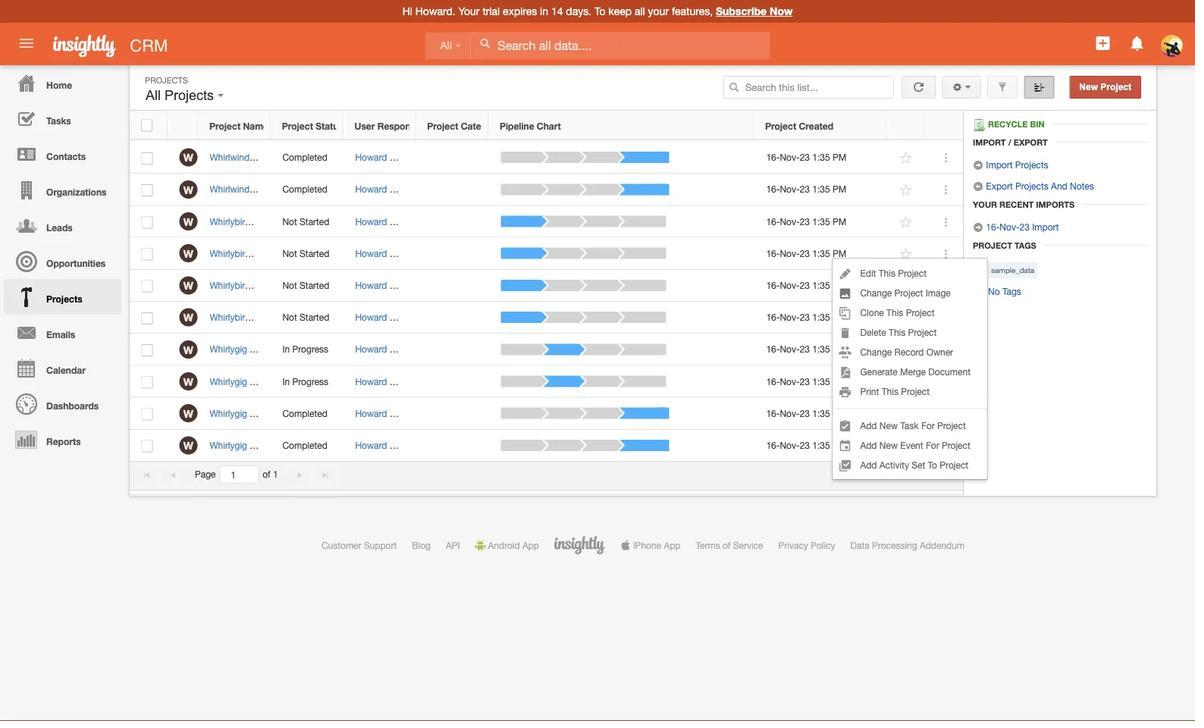 Task type: describe. For each thing, give the bounding box(es) containing it.
whirlwinder x520 - oceanic airlines - cynthia allen
[[210, 152, 417, 163]]

completed cell for -
[[271, 398, 344, 430]]

import projects
[[984, 159, 1049, 170]]

albert
[[321, 216, 346, 227]]

w for whirlygig t920 - nakatomi trading corp. - samantha wright
[[183, 407, 193, 420]]

in progress cell for oceanic
[[271, 366, 344, 398]]

clone
[[860, 307, 884, 318]]

project down 16-nov-23 import link
[[973, 240, 1012, 250]]

project left created
[[765, 121, 796, 131]]

data processing addendum link
[[851, 540, 965, 551]]

project down 'change project image' link
[[906, 307, 935, 318]]

hi howard. your trial expires in 14 days. to keep all your features, subscribe now
[[402, 5, 793, 17]]

w for whirlygig g250 - jakubowski llc - barbara lane
[[183, 343, 193, 356]]

howard brown link for smith
[[355, 312, 416, 323]]

whirlygig t920 - warbucks industries - wayne miyazaki
[[210, 440, 436, 451]]

pipeline
[[500, 121, 534, 131]]

- up 'of 1' at the left bottom of the page
[[273, 440, 276, 451]]

nov- for allen
[[780, 152, 800, 163]]

16- for smith
[[766, 312, 780, 323]]

your recent imports
[[973, 199, 1075, 209]]

brown for martin
[[390, 248, 416, 259]]

howard for mills
[[355, 184, 387, 195]]

new project
[[1079, 82, 1132, 92]]

import for import / export
[[973, 137, 1006, 147]]

2 w row from the top
[[130, 174, 963, 206]]

7 w row from the top
[[130, 334, 963, 366]]

1 - 10 of 10 items
[[878, 469, 950, 480]]

oceanic for in progress
[[280, 376, 314, 387]]

16- for mills
[[766, 184, 780, 195]]

Search this list... text field
[[723, 76, 894, 99]]

responsible
[[377, 121, 431, 131]]

privacy policy
[[779, 540, 835, 551]]

processing
[[872, 540, 917, 551]]

project left name
[[209, 121, 241, 131]]

whirlygig g250 - jakubowski llc - barbara lane link
[[210, 344, 419, 355]]

whirlygig g250 - oceanic airlines - mark sakda
[[210, 376, 403, 387]]

4 w row from the top
[[130, 238, 963, 270]]

pm for smith
[[833, 312, 847, 323]]

smith
[[403, 312, 426, 323]]

g950 for sirius
[[253, 248, 275, 259]]

project status
[[282, 121, 343, 131]]

refresh list image
[[912, 82, 926, 92]]

projects for all projects
[[165, 88, 214, 103]]

howard brown link for mills
[[355, 184, 416, 195]]

circle arrow right image for import projects
[[973, 160, 984, 171]]

16-nov-23 import
[[984, 221, 1059, 232]]

customer support
[[321, 540, 397, 551]]

10 w row from the top
[[130, 430, 963, 462]]

owner
[[927, 347, 953, 357]]

privacy
[[779, 540, 808, 551]]

2 vertical spatial import
[[1032, 221, 1059, 232]]

howard brown link for allen
[[355, 152, 416, 163]]

add new task for project link
[[833, 416, 987, 435]]

x250 for warbucks
[[253, 312, 274, 323]]

1 w row from the top
[[130, 142, 963, 174]]

whirlwinder for whirlwinder x520 - oceanic airlines - cynthia allen
[[210, 152, 257, 163]]

all projects button
[[142, 84, 228, 107]]

terms of service
[[696, 540, 763, 551]]

3 w row from the top
[[130, 206, 963, 238]]

- down project status
[[283, 152, 287, 163]]

2 follow image from the top
[[899, 215, 913, 229]]

- left albert
[[315, 216, 319, 227]]

change project image link
[[833, 283, 987, 303]]

howard brown for martin
[[355, 248, 416, 259]]

trial
[[483, 5, 500, 17]]

0 vertical spatial new
[[1079, 82, 1098, 92]]

blog
[[412, 540, 431, 551]]

reports link
[[4, 422, 121, 457]]

row group containing w
[[130, 142, 963, 462]]

change record owner
[[860, 347, 953, 357]]

this for print
[[882, 386, 899, 397]]

organizations
[[46, 187, 107, 197]]

iphone app link
[[620, 540, 681, 551]]

android app link
[[475, 540, 539, 551]]

cell for whirlybird g950 - globex - albert lee
[[416, 206, 489, 238]]

tags
[[1003, 286, 1021, 297]]

expires
[[503, 5, 537, 17]]

- left cyberdyne
[[276, 280, 280, 291]]

print
[[860, 386, 879, 397]]

edit
[[860, 268, 876, 278]]

1 horizontal spatial of
[[723, 540, 731, 551]]

16-nov-23 1:35 pm for allen
[[766, 152, 847, 163]]

howard brown for lane
[[355, 344, 416, 355]]

- left nakatomi
[[273, 408, 276, 419]]

in
[[540, 5, 548, 17]]

whirlwinder for whirlwinder x520 - warbucks industries - roger mills
[[210, 184, 257, 195]]

trading
[[320, 408, 350, 419]]

days.
[[566, 5, 592, 17]]

2 1 from the left
[[878, 469, 883, 480]]

16- for allen
[[766, 152, 780, 163]]

- left globex on the left top of page
[[278, 216, 281, 227]]

for for event
[[926, 440, 939, 451]]

tasks
[[46, 115, 71, 126]]

generate merge document
[[860, 366, 971, 377]]

x520 for oceanic
[[260, 152, 281, 163]]

- left roger
[[375, 184, 378, 195]]

23 for miyazaki
[[800, 440, 810, 451]]

3 16-nov-23 1:35 pm from the top
[[766, 216, 847, 227]]

pm for miyazaki
[[833, 440, 847, 451]]

contacts
[[46, 151, 86, 162]]

nov- for sakda
[[780, 376, 800, 387]]

addendum
[[920, 540, 965, 551]]

whirlybird x250 - cyberdyne systems corp. - nicole gomez
[[210, 280, 455, 291]]

add new task for project
[[860, 420, 966, 431]]

w for whirlybird x250 - cyberdyne systems corp. - nicole gomez
[[183, 279, 193, 292]]

cell for whirlygig t920 - warbucks industries - wayne miyazaki
[[416, 430, 489, 462]]

now
[[770, 5, 793, 17]]

started for globex
[[300, 216, 329, 227]]

g250 for jakubowski
[[250, 344, 272, 355]]

no
[[988, 286, 1000, 297]]

3 16-nov-23 1:35 pm cell from the top
[[755, 206, 887, 238]]

merge
[[900, 366, 926, 377]]

white image
[[480, 38, 490, 49]]

new for add new task for project
[[880, 420, 898, 431]]

howard for miyazaki
[[355, 440, 387, 451]]

edit this project
[[860, 268, 927, 278]]

project inside 'link'
[[908, 327, 937, 338]]

16-nov-23 1:35 pm cell for smith
[[755, 302, 887, 334]]

project up add new event for project
[[937, 420, 966, 431]]

lane
[[391, 344, 411, 355]]

projects up all projects in the left top of the page
[[145, 75, 188, 85]]

industries for wayne
[[322, 440, 362, 451]]

mills
[[408, 184, 427, 195]]

show sidebar image
[[1034, 82, 1045, 93]]

w link for whirlygig g250 - jakubowski llc - barbara lane
[[179, 340, 198, 359]]

16-nov-23 1:35 pm cell for samantha
[[755, 398, 887, 430]]

service
[[733, 540, 763, 551]]

Search all data.... text field
[[471, 32, 770, 59]]

in progress for jakubowski
[[282, 344, 328, 355]]

whirlybird for whirlybird g950 - globex - albert lee
[[210, 216, 250, 227]]

1 10 from the left
[[892, 469, 902, 480]]

- up whirlybird g950 - globex - albert lee
[[283, 184, 287, 195]]

cell down image
[[925, 302, 963, 334]]

- up the whirlygig g250 - jakubowski llc - barbara lane
[[276, 312, 280, 323]]

delete this project
[[860, 327, 937, 338]]

project up items
[[942, 440, 971, 451]]

w link for whirlygig t920 - nakatomi trading corp. - samantha wright
[[179, 404, 198, 423]]

for for task
[[921, 420, 935, 431]]

and
[[1051, 180, 1068, 191]]

8 w row from the top
[[130, 366, 963, 398]]

iphone
[[633, 540, 661, 551]]

cell for whirlwinder x520 - warbucks industries - roger mills
[[416, 174, 489, 206]]

new for add new event for project
[[880, 440, 898, 451]]

no tags
[[988, 286, 1021, 297]]

howard brown link for lane
[[355, 344, 416, 355]]

w link for whirlygig g250 - oceanic airlines - mark sakda
[[179, 372, 198, 391]]

0 horizontal spatial of
[[263, 469, 270, 480]]

not started cell for globex
[[271, 206, 344, 238]]

martin
[[360, 248, 386, 259]]

howard for samantha
[[355, 408, 387, 419]]

page
[[195, 469, 216, 480]]

project right set
[[940, 460, 969, 470]]

16-nov-23 1:35 pm cell for lane
[[755, 334, 887, 366]]

whirlybird g950 - globex - albert lee link
[[210, 216, 370, 227]]

- down the whirlygig g250 - jakubowski llc - barbara lane
[[274, 376, 278, 387]]

whirlygig for whirlygig t920 - warbucks industries - wayne miyazaki
[[210, 440, 247, 451]]

3 howard from the top
[[355, 216, 387, 227]]

- left nicole in the top left of the page
[[392, 280, 395, 291]]

set
[[912, 460, 925, 470]]

1 1 from the left
[[273, 469, 278, 480]]

not started for cyberdyne
[[282, 280, 329, 291]]

howard brown for smith
[[355, 312, 416, 323]]

5 w row from the top
[[130, 270, 963, 302]]

16-nov-23 1:35 pm for martin
[[766, 248, 847, 259]]

nakatomi
[[279, 408, 318, 419]]

project left category
[[427, 121, 458, 131]]

recycle bin link
[[973, 119, 1052, 131]]

project left status
[[282, 121, 313, 131]]

chart
[[537, 121, 561, 131]]

no tags link
[[988, 286, 1021, 297]]

16-nov-23 1:35 pm for miyazaki
[[766, 440, 847, 451]]

import / export
[[973, 137, 1048, 147]]

pm for allen
[[833, 152, 847, 163]]

16-nov-23 1:35 pm cell for nicole
[[755, 270, 887, 302]]

- left carlos
[[368, 312, 371, 323]]

1:35 for miyazaki
[[812, 440, 830, 451]]

whirlybird x250 - cyberdyne systems corp. - nicole gomez link
[[210, 280, 463, 291]]

sample_data link
[[988, 262, 1038, 278]]

1 horizontal spatial to
[[928, 460, 937, 470]]

3 brown from the top
[[390, 216, 416, 227]]

emails
[[46, 329, 75, 340]]

16-nov-23 1:35 pm for nicole
[[766, 280, 847, 291]]

whirlwinder x520 - oceanic airlines - cynthia allen link
[[210, 152, 425, 163]]

project down generate merge document
[[901, 386, 930, 397]]

whirlygig t920 - warbucks industries - wayne miyazaki link
[[210, 440, 443, 451]]

all for all projects
[[146, 88, 161, 103]]

nicole
[[398, 280, 424, 291]]

- left cynthia
[[357, 152, 361, 163]]

project tags
[[973, 240, 1037, 250]]

23 for martin
[[800, 248, 810, 259]]

23 for allen
[[800, 152, 810, 163]]

1:35 for nicole
[[812, 280, 830, 291]]

x520 for warbucks
[[260, 184, 281, 195]]

not for globex
[[282, 216, 297, 227]]

dashboards link
[[4, 386, 121, 422]]

3 howard brown from the top
[[355, 216, 416, 227]]

- left the wayne
[[364, 440, 368, 451]]

android app
[[488, 540, 539, 551]]

this for edit
[[879, 268, 896, 278]]

hi
[[402, 5, 412, 17]]

howard brown for nicole
[[355, 280, 416, 291]]

policy
[[811, 540, 835, 551]]

completed cell for wayne
[[271, 430, 344, 462]]

cynthia
[[364, 152, 395, 163]]

- right the llc
[[350, 344, 354, 355]]

6 w row from the top
[[130, 302, 963, 334]]

3 1:35 from the top
[[812, 216, 830, 227]]

category
[[461, 121, 501, 131]]

- left set
[[886, 469, 889, 480]]

0 horizontal spatial export
[[986, 180, 1013, 191]]

sirius
[[284, 248, 306, 259]]

task
[[900, 420, 919, 431]]

project created
[[765, 121, 834, 131]]

whirlybird for whirlybird x250 - cyberdyne systems corp. - nicole gomez
[[210, 280, 250, 291]]

delete
[[860, 327, 886, 338]]

search image
[[729, 82, 739, 93]]

howard brown for sakda
[[355, 376, 416, 387]]

cell for whirlygig t920 - nakatomi trading corp. - samantha wright
[[416, 398, 489, 430]]

tina
[[340, 248, 357, 259]]

howard for allen
[[355, 152, 387, 163]]

navigation containing home
[[0, 65, 121, 457]]

brown for allen
[[390, 152, 416, 163]]



Task type: locate. For each thing, give the bounding box(es) containing it.
howard up the barbara
[[355, 312, 387, 323]]

0 vertical spatial x520
[[260, 152, 281, 163]]

created
[[799, 121, 834, 131]]

1 vertical spatial warbucks
[[282, 312, 323, 323]]

keep
[[609, 5, 632, 17]]

howard brown link for sakda
[[355, 376, 416, 387]]

new
[[1079, 82, 1098, 92], [880, 420, 898, 431], [880, 440, 898, 451]]

23
[[800, 152, 810, 163], [800, 184, 810, 195], [800, 216, 810, 227], [1020, 221, 1030, 232], [800, 248, 810, 259], [800, 280, 810, 291], [800, 312, 810, 323], [800, 344, 810, 355], [800, 376, 810, 387], [800, 408, 810, 419], [800, 440, 810, 451]]

howard.
[[415, 5, 456, 17]]

warbucks down whirlwinder x520 - oceanic airlines - cynthia allen at the left top of the page
[[289, 184, 330, 195]]

new left task
[[880, 420, 898, 431]]

imports
[[1036, 199, 1075, 209]]

0 vertical spatial all
[[440, 40, 452, 51]]

1 vertical spatial to
[[928, 460, 937, 470]]

7 16-nov-23 1:35 pm from the top
[[766, 344, 847, 355]]

all
[[635, 5, 645, 17]]

2 vertical spatial corp.
[[353, 408, 376, 419]]

howard brown link down the barbara
[[355, 376, 416, 387]]

16-nov-23 1:35 pm cell for mills
[[755, 174, 887, 206]]

0 horizontal spatial to
[[595, 5, 606, 17]]

16-nov-23 1:35 pm cell
[[755, 142, 887, 174], [755, 174, 887, 206], [755, 206, 887, 238], [755, 238, 887, 270], [755, 270, 887, 302], [755, 302, 887, 334], [755, 334, 887, 366], [755, 366, 887, 398], [755, 398, 887, 430], [755, 430, 887, 462]]

howard brown link for martin
[[355, 248, 416, 259]]

3 not from the top
[[282, 280, 297, 291]]

7 pm from the top
[[833, 344, 847, 355]]

change up the generate
[[860, 347, 892, 357]]

howard brown link for miyazaki
[[355, 440, 416, 451]]

5 w from the top
[[183, 279, 193, 292]]

2 vertical spatial industries
[[322, 440, 362, 451]]

2 g250 from the top
[[250, 376, 272, 387]]

x250 up the whirlygig g250 - jakubowski llc - barbara lane
[[253, 312, 274, 323]]

8 pm from the top
[[833, 376, 847, 387]]

2 not started from the top
[[282, 248, 329, 259]]

None checkbox
[[141, 152, 153, 164], [141, 184, 153, 196], [141, 248, 153, 260], [141, 280, 153, 292], [141, 376, 153, 389], [141, 408, 153, 421], [141, 152, 153, 164], [141, 184, 153, 196], [141, 248, 153, 260], [141, 280, 153, 292], [141, 376, 153, 389], [141, 408, 153, 421]]

howard brown down cynthia
[[355, 184, 416, 195]]

circle arrow right image
[[973, 160, 984, 171], [973, 222, 984, 233]]

1 vertical spatial change
[[860, 347, 892, 357]]

not started down 'whirlybird g950 - sirius corp. - tina martin' link
[[282, 280, 329, 291]]

howard brown for mills
[[355, 184, 416, 195]]

cell
[[416, 142, 489, 174], [416, 174, 489, 206], [416, 206, 489, 238], [416, 238, 489, 270], [416, 270, 489, 302], [416, 302, 489, 334], [925, 302, 963, 334], [416, 334, 489, 366], [416, 366, 489, 398], [416, 398, 489, 430], [416, 430, 489, 462]]

roger
[[381, 184, 406, 195]]

not started
[[282, 216, 329, 227], [282, 248, 329, 259], [282, 280, 329, 291], [282, 312, 329, 323]]

follow image
[[899, 151, 913, 165], [899, 215, 913, 229], [899, 247, 913, 261], [899, 279, 913, 293], [899, 311, 913, 325], [899, 343, 913, 357], [899, 375, 913, 389], [899, 407, 913, 421], [899, 439, 913, 453]]

0 horizontal spatial your
[[458, 5, 480, 17]]

1 vertical spatial new
[[880, 420, 898, 431]]

1 vertical spatial progress
[[292, 376, 328, 387]]

1 horizontal spatial app
[[664, 540, 681, 551]]

notes
[[1070, 180, 1094, 191]]

howard brown link down samantha
[[355, 440, 416, 451]]

in
[[282, 344, 290, 355], [282, 376, 290, 387]]

t920 for warbucks
[[250, 440, 270, 451]]

sample_data
[[991, 266, 1035, 275]]

in progress up whirlygig g250 - oceanic airlines - mark sakda
[[282, 344, 328, 355]]

6 w from the top
[[183, 311, 193, 324]]

0 vertical spatial corp.
[[309, 248, 332, 259]]

1 vertical spatial oceanic
[[280, 376, 314, 387]]

industries down whirlygig t920 - nakatomi trading corp. - samantha wright link
[[322, 440, 362, 451]]

3 completed from the top
[[282, 408, 327, 419]]

brown up lane
[[390, 312, 416, 323]]

7 follow image from the top
[[899, 375, 913, 389]]

- left samantha
[[378, 408, 382, 419]]

- left sirius
[[278, 248, 281, 259]]

10 left items
[[915, 469, 925, 480]]

howard brown link down cynthia
[[355, 184, 416, 195]]

5 howard brown from the top
[[355, 280, 416, 291]]

10 howard from the top
[[355, 440, 387, 451]]

print this project
[[860, 386, 930, 397]]

0 vertical spatial circle arrow right image
[[973, 160, 984, 171]]

1 vertical spatial x520
[[260, 184, 281, 195]]

w for whirlwinder x520 - warbucks industries - roger mills
[[183, 183, 193, 196]]

1 horizontal spatial all
[[440, 40, 452, 51]]

1 brown from the top
[[390, 152, 416, 163]]

9 w from the top
[[183, 407, 193, 420]]

- left jakubowski
[[274, 344, 278, 355]]

project down notifications image
[[1101, 82, 1132, 92]]

howard brown for samantha
[[355, 408, 416, 419]]

project up 'change project image' link
[[898, 268, 927, 278]]

1 not from the top
[[282, 216, 297, 227]]

2 pm from the top
[[833, 184, 847, 195]]

follow image for sakda
[[899, 375, 913, 389]]

0 horizontal spatial 1
[[273, 469, 278, 480]]

- left mark
[[349, 376, 352, 387]]

howard brown link up nicole in the top left of the page
[[355, 248, 416, 259]]

10
[[892, 469, 902, 480], [915, 469, 925, 480]]

in for oceanic
[[282, 376, 290, 387]]

wayne
[[370, 440, 398, 451]]

pm for sakda
[[833, 376, 847, 387]]

0 horizontal spatial app
[[522, 540, 539, 551]]

progress for jakubowski
[[292, 344, 328, 355]]

1 vertical spatial corp.
[[367, 280, 389, 291]]

4 not started from the top
[[282, 312, 329, 323]]

1 vertical spatial whirlwinder
[[210, 184, 257, 195]]

w
[[183, 151, 193, 164], [183, 183, 193, 196], [183, 215, 193, 228], [183, 247, 193, 260], [183, 279, 193, 292], [183, 311, 193, 324], [183, 343, 193, 356], [183, 375, 193, 388], [183, 407, 193, 420], [183, 439, 193, 452]]

4 whirlybird from the top
[[210, 312, 250, 323]]

whirlygig t920 - nakatomi trading corp. - samantha wright
[[210, 408, 454, 419]]

2 vertical spatial new
[[880, 440, 898, 451]]

not started cell up jakubowski
[[271, 302, 344, 334]]

cog image
[[952, 82, 963, 93]]

event
[[900, 440, 923, 451]]

16- inside 16-nov-23 import link
[[986, 221, 1000, 232]]

0 vertical spatial import
[[973, 137, 1006, 147]]

row group
[[130, 142, 963, 462]]

nov- for samantha
[[780, 408, 800, 419]]

10 howard brown from the top
[[355, 440, 416, 451]]

- left tina
[[334, 248, 338, 259]]

howard brown up the barbara
[[355, 312, 416, 323]]

in progress cell down jakubowski
[[271, 366, 344, 398]]

16- for martin
[[766, 248, 780, 259]]

1 g250 from the top
[[250, 344, 272, 355]]

1 field
[[220, 467, 258, 483]]

all for all
[[440, 40, 452, 51]]

howard brown up roger
[[355, 152, 416, 163]]

1 horizontal spatial your
[[973, 199, 997, 209]]

1 vertical spatial airlines
[[317, 376, 346, 387]]

export right the circle arrow left "icon" at the right top of the page
[[986, 180, 1013, 191]]

subscribe now link
[[716, 5, 793, 17]]

0 horizontal spatial 10
[[892, 469, 902, 480]]

android
[[488, 540, 520, 551]]

opportunities link
[[4, 243, 121, 279]]

7 1:35 from the top
[[812, 344, 830, 355]]

/
[[1008, 137, 1011, 147]]

w for whirlygig t920 - warbucks industries - wayne miyazaki
[[183, 439, 193, 452]]

user responsible project category pipeline chart
[[355, 121, 561, 131]]

whirlygig g250 - jakubowski llc - barbara lane
[[210, 344, 411, 355]]

0 vertical spatial change
[[860, 287, 892, 298]]

this inside 'link'
[[889, 327, 906, 338]]

10 howard brown link from the top
[[355, 440, 416, 451]]

oceanic for completed
[[289, 152, 323, 163]]

user
[[355, 121, 375, 131]]

1 howard brown from the top
[[355, 152, 416, 163]]

howard for lane
[[355, 344, 387, 355]]

completed up globex on the left top of page
[[282, 184, 327, 195]]

2 16-nov-23 1:35 pm from the top
[[766, 184, 847, 195]]

1 vertical spatial all
[[146, 88, 161, 103]]

2 in from the top
[[282, 376, 290, 387]]

clone this project link
[[833, 303, 987, 322]]

whirlybird g950 - globex - albert lee
[[210, 216, 363, 227]]

navigation
[[0, 65, 121, 457]]

add down print
[[860, 420, 877, 431]]

w link for whirlybird x250 - warbucks industries - carlos smith
[[179, 308, 198, 327]]

6 follow image from the top
[[899, 343, 913, 357]]

all down crm
[[146, 88, 161, 103]]

for right task
[[921, 420, 935, 431]]

all inside button
[[146, 88, 161, 103]]

recent
[[1000, 199, 1034, 209]]

whirlygig g250 - oceanic airlines - mark sakda link
[[210, 376, 411, 387]]

bin
[[1030, 119, 1045, 129]]

features,
[[672, 5, 713, 17]]

reports
[[46, 436, 81, 447]]

cell for whirlygig g250 - jakubowski llc - barbara lane
[[416, 334, 489, 366]]

progress left the llc
[[292, 344, 328, 355]]

new right show sidebar icon
[[1079, 82, 1098, 92]]

3 howard brown link from the top
[[355, 216, 416, 227]]

5 16-nov-23 1:35 pm cell from the top
[[755, 270, 887, 302]]

follow image for nicole
[[899, 279, 913, 293]]

calendar
[[46, 365, 86, 375]]

1 in progress from the top
[[282, 344, 328, 355]]

0 horizontal spatial all
[[146, 88, 161, 103]]

howard down the lee
[[355, 248, 387, 259]]

8 16-nov-23 1:35 pm cell from the top
[[755, 366, 887, 398]]

1 horizontal spatial 1
[[878, 469, 883, 480]]

project up clone this project link
[[895, 287, 923, 298]]

add new event for project link
[[833, 435, 987, 455]]

1:35 for sakda
[[812, 376, 830, 387]]

howard left lane
[[355, 344, 387, 355]]

airlines
[[325, 152, 355, 163], [317, 376, 346, 387]]

howard brown link up carlos
[[355, 280, 416, 291]]

barbara
[[356, 344, 389, 355]]

0 vertical spatial for
[[921, 420, 935, 431]]

1 horizontal spatial 10
[[915, 469, 925, 480]]

howard down samantha
[[355, 440, 387, 451]]

your down the circle arrow left "icon" at the right top of the page
[[973, 199, 997, 209]]

emails link
[[4, 315, 121, 350]]

whirlygig for whirlygig t920 - nakatomi trading corp. - samantha wright
[[210, 408, 247, 419]]

not started for warbucks
[[282, 312, 329, 323]]

column header
[[924, 111, 962, 140]]

not started cell down 'whirlybird g950 - sirius corp. - tina martin' link
[[271, 270, 344, 302]]

not started for sirius
[[282, 248, 329, 259]]

started for sirius
[[300, 248, 329, 259]]

cell up wright at the left of page
[[416, 366, 489, 398]]

change for change project image
[[860, 287, 892, 298]]

pm for lane
[[833, 344, 847, 355]]

1 vertical spatial industries
[[325, 312, 365, 323]]

in progress cell
[[271, 334, 344, 366], [271, 366, 344, 398]]

w row
[[130, 142, 963, 174], [130, 174, 963, 206], [130, 206, 963, 238], [130, 238, 963, 270], [130, 270, 963, 302], [130, 302, 963, 334], [130, 334, 963, 366], [130, 366, 963, 398], [130, 398, 963, 430], [130, 430, 963, 462]]

new project link
[[1070, 76, 1141, 99]]

2 howard brown link from the top
[[355, 184, 416, 195]]

1 whirlwinder from the top
[[210, 152, 257, 163]]

cell for whirlwinder x520 - oceanic airlines - cynthia allen
[[416, 142, 489, 174]]

1 1:35 from the top
[[812, 152, 830, 163]]

whirlybird g950 - sirius corp. - tina martin
[[210, 248, 386, 259]]

0 vertical spatial add
[[860, 420, 877, 431]]

9 16-nov-23 1:35 pm cell from the top
[[755, 398, 887, 430]]

9 follow image from the top
[[899, 439, 913, 453]]

4 pm from the top
[[833, 248, 847, 259]]

circle arrow right image inside import projects link
[[973, 160, 984, 171]]

projects up project name
[[165, 88, 214, 103]]

w link for whirlybird g950 - sirius corp. - tina martin
[[179, 244, 198, 263]]

1:35 for samantha
[[812, 408, 830, 419]]

of 1
[[263, 469, 278, 480]]

0 vertical spatial g250
[[250, 344, 272, 355]]

1 horizontal spatial export
[[1014, 137, 1048, 147]]

change for change record owner
[[860, 347, 892, 357]]

9 w row from the top
[[130, 398, 963, 430]]

lee
[[348, 216, 363, 227]]

new up activity
[[880, 440, 898, 451]]

completed down nakatomi
[[282, 440, 327, 451]]

to right set
[[928, 460, 937, 470]]

2 vertical spatial add
[[860, 460, 877, 470]]

1 vertical spatial import
[[986, 159, 1013, 170]]

brown for lane
[[390, 344, 416, 355]]

completed down project status
[[282, 152, 327, 163]]

tags
[[1015, 240, 1037, 250]]

0 vertical spatial your
[[458, 5, 480, 17]]

cell for whirlybird x250 - warbucks industries - carlos smith
[[416, 302, 489, 334]]

16-nov-23 import link
[[973, 221, 1059, 233]]

clone this project
[[860, 307, 935, 318]]

6 pm from the top
[[833, 312, 847, 323]]

g950 for globex
[[253, 216, 275, 227]]

16- for miyazaki
[[766, 440, 780, 451]]

oceanic down project status
[[289, 152, 323, 163]]

1 g950 from the top
[[253, 216, 275, 227]]

circle arrow right image for 16-nov-23 import
[[973, 222, 984, 233]]

t920 for nakatomi
[[250, 408, 270, 419]]

2 10 from the left
[[915, 469, 925, 480]]

projects link
[[4, 279, 121, 315]]

in for jakubowski
[[282, 344, 290, 355]]

1 not started from the top
[[282, 216, 329, 227]]

oceanic up nakatomi
[[280, 376, 314, 387]]

1 follow image from the top
[[899, 151, 913, 165]]

0 vertical spatial airlines
[[325, 152, 355, 163]]

1 vertical spatial circle arrow right image
[[973, 222, 984, 233]]

16-nov-23 1:35 pm
[[766, 152, 847, 163], [766, 184, 847, 195], [766, 216, 847, 227], [766, 248, 847, 259], [766, 280, 847, 291], [766, 312, 847, 323], [766, 344, 847, 355], [766, 376, 847, 387], [766, 408, 847, 419], [766, 440, 847, 451]]

4 whirlygig from the top
[[210, 440, 247, 451]]

in up nakatomi
[[282, 376, 290, 387]]

2 completed from the top
[[282, 184, 327, 195]]

howard brown down the barbara
[[355, 376, 416, 387]]

8 w link from the top
[[179, 372, 198, 391]]

status
[[316, 121, 343, 131]]

2 whirlybird from the top
[[210, 248, 250, 259]]

not down cyberdyne
[[282, 312, 297, 323]]

import projects link
[[973, 159, 1049, 171]]

0 vertical spatial x250
[[253, 280, 274, 291]]

4 howard from the top
[[355, 248, 387, 259]]

image
[[926, 287, 951, 298]]

this right print
[[882, 386, 899, 397]]

follow image for miyazaki
[[899, 439, 913, 453]]

in progress for oceanic
[[282, 376, 328, 387]]

5 howard from the top
[[355, 280, 387, 291]]

not up sirius
[[282, 216, 297, 227]]

1 vertical spatial g250
[[250, 376, 272, 387]]

1:35 for smith
[[812, 312, 830, 323]]

cyberdyne
[[282, 280, 326, 291]]

8 1:35 from the top
[[812, 376, 830, 387]]

1 started from the top
[[300, 216, 329, 227]]

not started cell
[[271, 206, 344, 238], [271, 238, 344, 270], [271, 270, 344, 302], [271, 302, 344, 334]]

this
[[879, 268, 896, 278], [887, 307, 903, 318], [889, 327, 906, 338], [882, 386, 899, 397]]

brown down sakda
[[390, 408, 416, 419]]

9 brown from the top
[[390, 408, 416, 419]]

2 whirlygig from the top
[[210, 376, 247, 387]]

airlines for completed
[[325, 152, 355, 163]]

brown up smith
[[390, 280, 416, 291]]

change up 'clone'
[[860, 287, 892, 298]]

corp. right trading
[[353, 408, 376, 419]]

activity
[[880, 460, 909, 470]]

w link for whirlybird x250 - cyberdyne systems corp. - nicole gomez
[[179, 276, 198, 295]]

progress
[[292, 344, 328, 355], [292, 376, 328, 387]]

howard down martin
[[355, 280, 387, 291]]

circle arrow right image inside 16-nov-23 import link
[[973, 222, 984, 233]]

systems
[[329, 280, 364, 291]]

6 howard brown link from the top
[[355, 312, 416, 323]]

1 vertical spatial in
[[282, 376, 290, 387]]

completed cell for cynthia
[[271, 142, 344, 174]]

whirlwinder x520 - warbucks industries - roger mills
[[210, 184, 427, 195]]

0 vertical spatial in
[[282, 344, 290, 355]]

brown down allen
[[390, 184, 416, 195]]

w for whirlybird g950 - sirius corp. - tina martin
[[183, 247, 193, 260]]

2 vertical spatial warbucks
[[279, 440, 319, 451]]

circle arrow left image
[[973, 181, 984, 192]]

1 howard from the top
[[355, 152, 387, 163]]

16- for sakda
[[766, 376, 780, 387]]

4 follow image from the top
[[899, 279, 913, 293]]

industries down systems
[[325, 312, 365, 323]]

1 circle arrow right image from the top
[[973, 160, 984, 171]]

howard brown link for samantha
[[355, 408, 416, 419]]

corp. for systems
[[367, 280, 389, 291]]

9 16-nov-23 1:35 pm from the top
[[766, 408, 847, 419]]

howard brown link up the wayne
[[355, 408, 416, 419]]

14
[[551, 5, 563, 17]]

8 w from the top
[[183, 375, 193, 388]]

projects inside button
[[165, 88, 214, 103]]

1 vertical spatial in progress
[[282, 376, 328, 387]]

2 howard brown from the top
[[355, 184, 416, 195]]

0 vertical spatial to
[[595, 5, 606, 17]]

completed for cynthia
[[282, 152, 327, 163]]

brown for miyazaki
[[390, 440, 416, 451]]

10 16-nov-23 1:35 pm cell from the top
[[755, 430, 887, 462]]

brown down lane
[[390, 376, 416, 387]]

cell for whirlybird x250 - cyberdyne systems corp. - nicole gomez
[[416, 270, 489, 302]]

6 howard from the top
[[355, 312, 387, 323]]

howard brown link up the barbara
[[355, 312, 416, 323]]

not started cell for sirius
[[271, 238, 344, 270]]

10 pm from the top
[[833, 440, 847, 451]]

brown
[[390, 152, 416, 163], [390, 184, 416, 195], [390, 216, 416, 227], [390, 248, 416, 259], [390, 280, 416, 291], [390, 312, 416, 323], [390, 344, 416, 355], [390, 376, 416, 387], [390, 408, 416, 419], [390, 440, 416, 451]]

whirlwinder up whirlybird g950 - globex - albert lee
[[210, 184, 257, 195]]

industries for roger
[[333, 184, 372, 195]]

howard brown link down carlos
[[355, 344, 416, 355]]

2 brown from the top
[[390, 184, 416, 195]]

gomez
[[426, 280, 455, 291]]

cell down mills
[[416, 206, 489, 238]]

1 vertical spatial x250
[[253, 312, 274, 323]]

items
[[927, 469, 950, 480]]

0 vertical spatial whirlwinder
[[210, 152, 257, 163]]

10 w from the top
[[183, 439, 193, 452]]

projects inside navigation
[[46, 293, 82, 304]]

home link
[[4, 65, 121, 101]]

2 16-nov-23 1:35 pm cell from the top
[[755, 174, 887, 206]]

row containing project name
[[130, 111, 962, 140]]

t920
[[250, 408, 270, 419], [250, 440, 270, 451]]

whirlybird x250 - warbucks industries - carlos smith
[[210, 312, 426, 323]]

8 16-nov-23 1:35 pm from the top
[[766, 376, 847, 387]]

not for warbucks
[[282, 312, 297, 323]]

23 for mills
[[800, 184, 810, 195]]

add left activity
[[860, 460, 877, 470]]

add left event at the bottom of the page
[[860, 440, 877, 451]]

3 not started from the top
[[282, 280, 329, 291]]

0 vertical spatial warbucks
[[289, 184, 330, 195]]

3 w from the top
[[183, 215, 193, 228]]

0 vertical spatial export
[[1014, 137, 1048, 147]]

whirlygig for whirlygig g250 - oceanic airlines - mark sakda
[[210, 376, 247, 387]]

cell down user responsible project category pipeline chart
[[416, 142, 489, 174]]

follow image
[[899, 183, 913, 197]]

0 vertical spatial in progress
[[282, 344, 328, 355]]

0 vertical spatial progress
[[292, 344, 328, 355]]

not
[[282, 216, 297, 227], [282, 248, 297, 259], [282, 280, 297, 291], [282, 312, 297, 323]]

0 vertical spatial industries
[[333, 184, 372, 195]]

export projects and notes
[[984, 180, 1094, 191]]

started up whirlybird x250 - warbucks industries - carlos smith
[[300, 280, 329, 291]]

show list view filters image
[[997, 82, 1008, 93]]

row
[[130, 111, 962, 140]]

1 howard brown link from the top
[[355, 152, 416, 163]]

3 not started cell from the top
[[271, 270, 344, 302]]

completed cell
[[271, 142, 344, 174], [271, 174, 344, 206], [271, 398, 344, 430], [271, 430, 344, 462]]

all projects
[[146, 88, 218, 103]]

0 vertical spatial t920
[[250, 408, 270, 419]]

this right edit
[[879, 268, 896, 278]]

w for whirlybird x250 - warbucks industries - carlos smith
[[183, 311, 193, 324]]

2 horizontal spatial of
[[904, 469, 912, 480]]

2 circle arrow right image from the top
[[973, 222, 984, 233]]

9 howard from the top
[[355, 408, 387, 419]]

brown for samantha
[[390, 408, 416, 419]]

1 in from the top
[[282, 344, 290, 355]]

1 vertical spatial g950
[[253, 248, 275, 259]]

export
[[1014, 137, 1048, 147], [986, 180, 1013, 191]]

corp. right sirius
[[309, 248, 332, 259]]

2 w link from the top
[[179, 180, 198, 199]]

follow image for lane
[[899, 343, 913, 357]]

follow image for martin
[[899, 247, 913, 261]]

brown right the barbara
[[390, 344, 416, 355]]

notifications image
[[1128, 34, 1146, 52]]

x250 left cyberdyne
[[253, 280, 274, 291]]

1 vertical spatial your
[[973, 199, 997, 209]]

completed
[[282, 152, 327, 163], [282, 184, 327, 195], [282, 408, 327, 419], [282, 440, 327, 451]]

1 vertical spatial add
[[860, 440, 877, 451]]

brown down samantha
[[390, 440, 416, 451]]

0 vertical spatial g950
[[253, 216, 275, 227]]

warbucks down cyberdyne
[[282, 312, 323, 323]]

started for warbucks
[[300, 312, 329, 323]]

5 16-nov-23 1:35 pm from the top
[[766, 280, 847, 291]]

privacy policy link
[[779, 540, 835, 551]]

7 brown from the top
[[390, 344, 416, 355]]

howard brown down carlos
[[355, 344, 416, 355]]

4 howard brown link from the top
[[355, 248, 416, 259]]

nov- for miyazaki
[[780, 440, 800, 451]]

g950 left globex on the left top of page
[[253, 216, 275, 227]]

None checkbox
[[141, 119, 152, 132], [141, 216, 153, 228], [141, 312, 153, 324], [141, 344, 153, 356], [141, 440, 153, 453], [141, 119, 152, 132], [141, 216, 153, 228], [141, 312, 153, 324], [141, 344, 153, 356], [141, 440, 153, 453]]

0 vertical spatial oceanic
[[289, 152, 323, 163]]

10 16-nov-23 1:35 pm from the top
[[766, 440, 847, 451]]

8 follow image from the top
[[899, 407, 913, 421]]

whirlwinder
[[210, 152, 257, 163], [210, 184, 257, 195]]

howard brown link
[[355, 152, 416, 163], [355, 184, 416, 195], [355, 216, 416, 227], [355, 248, 416, 259], [355, 280, 416, 291], [355, 312, 416, 323], [355, 344, 416, 355], [355, 376, 416, 387], [355, 408, 416, 419], [355, 440, 416, 451]]

app
[[522, 540, 539, 551], [664, 540, 681, 551]]

8 howard brown from the top
[[355, 376, 416, 387]]

pm for nicole
[[833, 280, 847, 291]]

howard for nicole
[[355, 280, 387, 291]]

1 vertical spatial export
[[986, 180, 1013, 191]]

cell down allen
[[416, 174, 489, 206]]

nov-
[[780, 152, 800, 163], [780, 184, 800, 195], [780, 216, 800, 227], [1000, 221, 1020, 232], [780, 248, 800, 259], [780, 280, 800, 291], [780, 312, 800, 323], [780, 344, 800, 355], [780, 376, 800, 387], [780, 408, 800, 419], [780, 440, 800, 451]]

brown down the responsible
[[390, 152, 416, 163]]

4 completed cell from the top
[[271, 430, 344, 462]]

2 whirlwinder from the top
[[210, 184, 257, 195]]

terms of service link
[[696, 540, 763, 551]]

progress down the whirlygig g250 - jakubowski llc - barbara lane
[[292, 376, 328, 387]]

nov- for nicole
[[780, 280, 800, 291]]

3 pm from the top
[[833, 216, 847, 227]]

api link
[[446, 540, 460, 551]]

whirlybird g950 - sirius corp. - tina martin link
[[210, 248, 393, 259]]

16-nov-23 1:35 pm cell for allen
[[755, 142, 887, 174]]

1 add from the top
[[860, 420, 877, 431]]

howard brown link down roger
[[355, 216, 416, 227]]

1 vertical spatial for
[[926, 440, 939, 451]]

1 vertical spatial t920
[[250, 440, 270, 451]]

llc
[[331, 344, 348, 355]]

w for whirlybird g950 - globex - albert lee
[[183, 215, 193, 228]]

circle arrow right image up the circle arrow left "icon" at the right top of the page
[[973, 160, 984, 171]]

2 howard from the top
[[355, 184, 387, 195]]

1 whirlygig from the top
[[210, 344, 247, 355]]

16- for samantha
[[766, 408, 780, 419]]

in progress down jakubowski
[[282, 376, 328, 387]]

4 not started cell from the top
[[271, 302, 344, 334]]

blog link
[[412, 540, 431, 551]]

cell down gomez
[[416, 302, 489, 334]]

4 brown from the top
[[390, 248, 416, 259]]

warbucks
[[289, 184, 330, 195], [282, 312, 323, 323], [279, 440, 319, 451]]

1:35 for mills
[[812, 184, 830, 195]]

nov- for smith
[[780, 312, 800, 323]]

2 not started cell from the top
[[271, 238, 344, 270]]

brown for smith
[[390, 312, 416, 323]]

howard brown
[[355, 152, 416, 163], [355, 184, 416, 195], [355, 216, 416, 227], [355, 248, 416, 259], [355, 280, 416, 291], [355, 312, 416, 323], [355, 344, 416, 355], [355, 376, 416, 387], [355, 408, 416, 419], [355, 440, 416, 451]]

g250 left jakubowski
[[250, 344, 272, 355]]

airlines down status
[[325, 152, 355, 163]]

in progress cell for jakubowski
[[271, 334, 344, 366]]

globex
[[284, 216, 313, 227]]

2 app from the left
[[664, 540, 681, 551]]

completed cell down whirlygig g250 - oceanic airlines - mark sakda
[[271, 398, 344, 430]]

circle arrow right image up project tags on the top right of page
[[973, 222, 984, 233]]

3 started from the top
[[300, 280, 329, 291]]

2 in progress cell from the top
[[271, 366, 344, 398]]

api
[[446, 540, 460, 551]]

all
[[440, 40, 452, 51], [146, 88, 161, 103]]

nov- for mills
[[780, 184, 800, 195]]



Task type: vqa. For each thing, say whether or not it's contained in the screenshot.
Import / Export Import
yes



